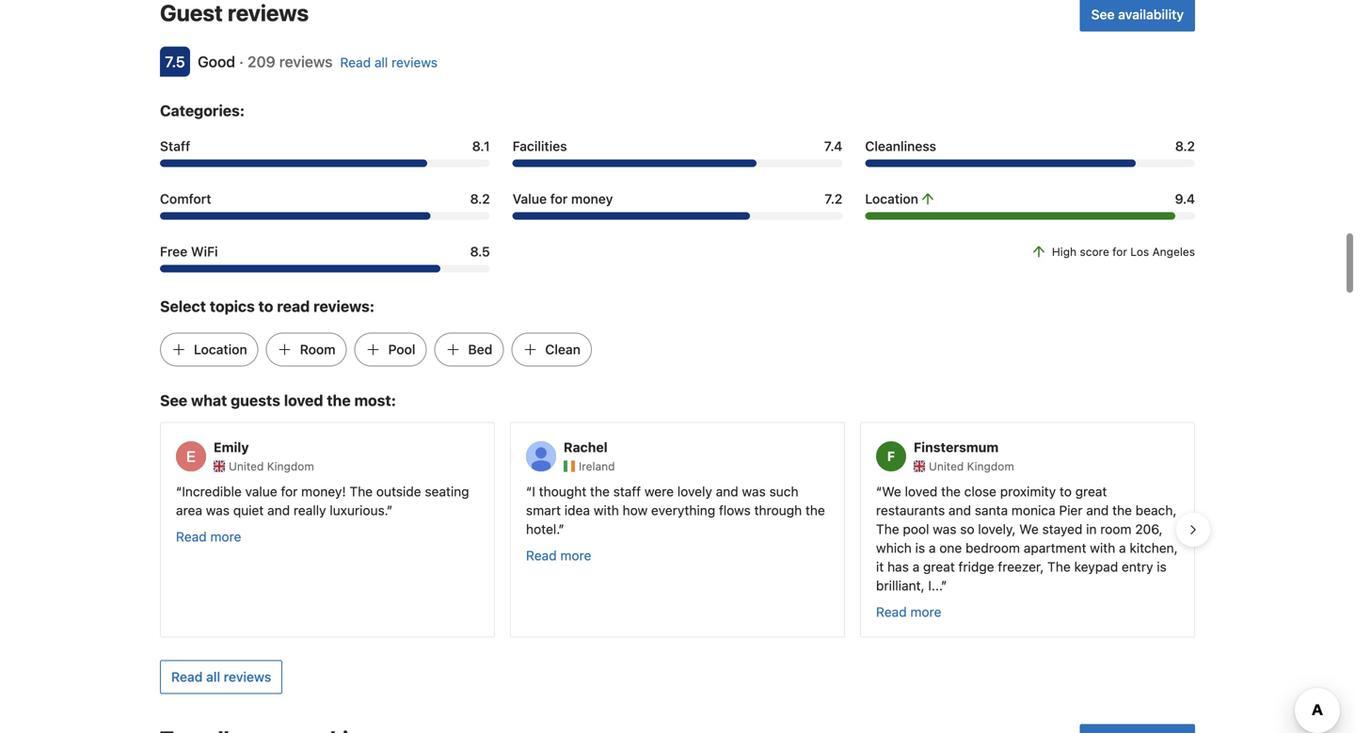 Task type: describe. For each thing, give the bounding box(es) containing it.
more for incredible value for money! the outside seating area was quiet and really luxurious.
[[210, 529, 241, 545]]

read all reviews button
[[160, 661, 283, 694]]

pool
[[388, 342, 416, 357]]

santa
[[975, 503, 1008, 518]]

bed
[[468, 342, 493, 357]]

reviews:
[[314, 298, 375, 315]]

read more for " i thought the staff were lovely and was such smart idea with how everything flows through the hotel.
[[526, 548, 592, 564]]

lovely,
[[979, 522, 1016, 537]]

cleanliness
[[866, 138, 937, 154]]

scored 7.5 element
[[160, 47, 190, 77]]

7.2
[[825, 191, 843, 207]]

high
[[1052, 245, 1077, 259]]

value for money 7.2 meter
[[513, 212, 843, 220]]

availability
[[1119, 7, 1184, 22]]

pool
[[903, 522, 930, 537]]

1 horizontal spatial location
[[866, 191, 919, 207]]

the down ireland
[[590, 484, 610, 500]]

finstersmum
[[914, 440, 999, 455]]

0 horizontal spatial location
[[194, 342, 247, 357]]

angeles
[[1153, 245, 1196, 259]]

see what guests loved the most:
[[160, 392, 396, 410]]

kingdom for money!
[[267, 460, 314, 473]]

2 horizontal spatial a
[[1119, 541, 1127, 556]]

8.2 for cleanliness
[[1176, 138, 1196, 154]]

flows
[[719, 503, 751, 518]]

0 horizontal spatial a
[[913, 559, 920, 575]]

lovely
[[678, 484, 713, 500]]

high score for los angeles
[[1052, 245, 1196, 259]]

ireland
[[579, 460, 615, 473]]

luxurious.
[[330, 503, 387, 518]]

it
[[877, 559, 884, 575]]

area
[[176, 503, 202, 518]]

incredible
[[182, 484, 242, 500]]

the right the through
[[806, 503, 826, 518]]

has
[[888, 559, 909, 575]]

close
[[965, 484, 997, 500]]

emily
[[214, 440, 249, 455]]

free wifi
[[160, 244, 218, 259]]

for inside " incredible value for money! the outside seating area was quiet and really luxurious.
[[281, 484, 298, 500]]

with inside " we loved the close proximity to great restaurants and santa monica pier and the beach, the pool was so lovely, we stayed in room 206, which is a one bedroom apartment with a kitchen, it has a great fridge freezer, the keypad entry is brilliant, i...
[[1090, 541, 1116, 556]]

this is a carousel with rotating slides. it displays featured reviews of the property. use next and previous buttons to navigate. region
[[145, 415, 1211, 646]]

1 horizontal spatial reviews
[[279, 53, 333, 71]]

seating
[[425, 484, 469, 500]]

really
[[294, 503, 326, 518]]

" we loved the close proximity to great restaurants and santa monica pier and the beach, the pool was so lovely, we stayed in room 206, which is a one bedroom apartment with a kitchen, it has a great fridge freezer, the keypad entry is brilliant, i...
[[877, 484, 1178, 594]]

read all reviews inside button
[[171, 670, 271, 685]]

8.5
[[470, 244, 490, 259]]

" for we loved the close proximity to great restaurants and santa monica pier and the beach, the pool was so lovely, we stayed in room 206, which is a one bedroom apartment with a kitchen, it has a great fridge freezer, the keypad entry is brilliant, i...
[[942, 578, 947, 594]]

7.4
[[825, 138, 843, 154]]

the up room in the bottom of the page
[[1113, 503, 1133, 518]]

united for value
[[229, 460, 264, 473]]

value for money
[[513, 191, 613, 207]]

see availability
[[1092, 7, 1184, 22]]

select
[[160, 298, 206, 315]]

review categories element
[[160, 99, 245, 122]]

facilities 7.4 meter
[[513, 160, 843, 167]]

keypad
[[1075, 559, 1119, 575]]

the inside " incredible value for money! the outside seating area was quiet and really luxurious.
[[350, 484, 373, 500]]

the left close
[[942, 484, 961, 500]]

everything
[[652, 503, 716, 518]]

room
[[300, 342, 336, 357]]

united kingdom image for finstersmum
[[914, 461, 925, 472]]

and inside " i thought the staff were lovely and was such smart idea with how everything flows through the hotel.
[[716, 484, 739, 500]]

such
[[770, 484, 799, 500]]

8.2 for comfort
[[470, 191, 490, 207]]

0 horizontal spatial we
[[882, 484, 902, 500]]

apartment
[[1024, 541, 1087, 556]]

7.5
[[165, 53, 185, 71]]

categories:
[[160, 102, 245, 120]]

was inside " we loved the close proximity to great restaurants and santa monica pier and the beach, the pool was so lovely, we stayed in room 206, which is a one bedroom apartment with a kitchen, it has a great fridge freezer, the keypad entry is brilliant, i...
[[933, 522, 957, 537]]

1 horizontal spatial a
[[929, 541, 936, 556]]

so
[[961, 522, 975, 537]]

i
[[532, 484, 536, 500]]

read for " incredible value for money! the outside seating area was quiet and really luxurious.
[[176, 529, 207, 545]]

value
[[513, 191, 547, 207]]

rated good element
[[198, 53, 235, 71]]

1 horizontal spatial we
[[1020, 522, 1039, 537]]

staff 8.1 meter
[[160, 160, 490, 167]]

los
[[1131, 245, 1150, 259]]

0 vertical spatial is
[[916, 541, 926, 556]]

topics
[[210, 298, 255, 315]]

money
[[571, 191, 613, 207]]

all inside button
[[206, 670, 220, 685]]

bedroom
[[966, 541, 1021, 556]]

and inside " incredible value for money! the outside seating area was quiet and really luxurious.
[[267, 503, 290, 518]]

1 horizontal spatial read all reviews
[[340, 55, 438, 70]]

facilities
[[513, 138, 567, 154]]

kingdom for close
[[968, 460, 1015, 473]]

what
[[191, 392, 227, 410]]

" for " i thought the staff were lovely and was such smart idea with how everything flows through the hotel.
[[526, 484, 532, 500]]

free
[[160, 244, 188, 259]]

ireland image
[[564, 461, 575, 472]]

read for " i thought the staff were lovely and was such smart idea with how everything flows through the hotel.
[[526, 548, 557, 564]]

2 horizontal spatial reviews
[[392, 55, 438, 70]]

value
[[245, 484, 277, 500]]

restaurants
[[877, 503, 945, 518]]

more for we loved the close proximity to great restaurants and santa monica pier and the beach, the pool was so lovely, we stayed in room 206, which is a one bedroom apartment with a kitchen, it has a great fridge freezer, the keypad entry is brilliant, i...
[[911, 605, 942, 620]]

8.1
[[472, 138, 490, 154]]

i...
[[929, 578, 942, 594]]

read
[[277, 298, 310, 315]]

free wifi 8.5 meter
[[160, 265, 490, 273]]

and up in
[[1087, 503, 1109, 518]]

kitchen,
[[1130, 541, 1178, 556]]

see for see what guests loved the most:
[[160, 392, 187, 410]]

" for i thought the staff were lovely and was such smart idea with how everything flows through the hotel.
[[559, 522, 565, 537]]

more for i thought the staff were lovely and was such smart idea with how everything flows through the hotel.
[[561, 548, 592, 564]]

freezer,
[[998, 559, 1044, 575]]

0 vertical spatial great
[[1076, 484, 1108, 500]]



Task type: locate. For each thing, give the bounding box(es) containing it.
" inside " i thought the staff were lovely and was such smart idea with how everything flows through the hotel.
[[526, 484, 532, 500]]

comfort
[[160, 191, 211, 207]]

more
[[210, 529, 241, 545], [561, 548, 592, 564], [911, 605, 942, 620]]

0 horizontal spatial all
[[206, 670, 220, 685]]

wifi
[[191, 244, 218, 259]]

" for " we loved the close proximity to great restaurants and santa monica pier and the beach, the pool was so lovely, we stayed in room 206, which is a one bedroom apartment with a kitchen, it has a great fridge freezer, the keypad entry is brilliant, i...
[[877, 484, 882, 500]]

more down idea
[[561, 548, 592, 564]]

staff
[[614, 484, 641, 500]]

united kingdom
[[229, 460, 314, 473], [929, 460, 1015, 473]]

209
[[248, 53, 276, 71]]

0 horizontal spatial for
[[281, 484, 298, 500]]

0 horizontal spatial "
[[176, 484, 182, 500]]

1 vertical spatial is
[[1157, 559, 1167, 575]]

1 vertical spatial see
[[160, 392, 187, 410]]

0 horizontal spatial more
[[210, 529, 241, 545]]

money!
[[301, 484, 346, 500]]

2 horizontal spatial "
[[942, 578, 947, 594]]

2 horizontal spatial read more
[[877, 605, 942, 620]]

read more button
[[176, 528, 241, 547], [526, 547, 592, 566], [877, 603, 942, 622]]

2 vertical spatial read more
[[877, 605, 942, 620]]

206,
[[1136, 522, 1163, 537]]

" incredible value for money! the outside seating area was quiet and really luxurious.
[[176, 484, 469, 518]]

loved
[[284, 392, 323, 410], [905, 484, 938, 500]]

1 horizontal spatial read more button
[[526, 547, 592, 566]]

1 vertical spatial more
[[561, 548, 592, 564]]

was up one
[[933, 522, 957, 537]]

one
[[940, 541, 962, 556]]

1 vertical spatial "
[[559, 522, 565, 537]]

" up area
[[176, 484, 182, 500]]

2 " from the left
[[526, 484, 532, 500]]

1 horizontal spatial united kingdom image
[[914, 461, 925, 472]]

0 vertical spatial "
[[387, 503, 393, 518]]

read more button for " i thought the staff were lovely and was such smart idea with how everything flows through the hotel.
[[526, 547, 592, 566]]

·
[[239, 53, 244, 71]]

" up restaurants
[[877, 484, 882, 500]]

1 horizontal spatial kingdom
[[968, 460, 1015, 473]]

1 horizontal spatial great
[[1076, 484, 1108, 500]]

1 vertical spatial to
[[1060, 484, 1072, 500]]

idea
[[565, 503, 590, 518]]

united kingdom up value
[[229, 460, 314, 473]]

1 horizontal spatial read more
[[526, 548, 592, 564]]

0 vertical spatial all
[[375, 55, 388, 70]]

read more button down the hotel.
[[526, 547, 592, 566]]

" for incredible value for money! the outside seating area was quiet and really luxurious.
[[387, 503, 393, 518]]

1 horizontal spatial more
[[561, 548, 592, 564]]

9.4
[[1176, 191, 1196, 207]]

a left one
[[929, 541, 936, 556]]

1 horizontal spatial all
[[375, 55, 388, 70]]

2 horizontal spatial the
[[1048, 559, 1071, 575]]

loved inside " we loved the close proximity to great restaurants and santa monica pier and the beach, the pool was so lovely, we stayed in room 206, which is a one bedroom apartment with a kitchen, it has a great fridge freezer, the keypad entry is brilliant, i...
[[905, 484, 938, 500]]

0 horizontal spatial was
[[206, 503, 230, 518]]

thought
[[539, 484, 587, 500]]

0 vertical spatial location
[[866, 191, 919, 207]]

to left read
[[259, 298, 273, 315]]

kingdom up value
[[267, 460, 314, 473]]

2 united kingdom image from the left
[[914, 461, 925, 472]]

1 horizontal spatial 8.2
[[1176, 138, 1196, 154]]

0 horizontal spatial united kingdom
[[229, 460, 314, 473]]

location down cleanliness
[[866, 191, 919, 207]]

0 vertical spatial see
[[1092, 7, 1115, 22]]

were
[[645, 484, 674, 500]]

" up smart
[[526, 484, 532, 500]]

1 horizontal spatial united kingdom
[[929, 460, 1015, 473]]

in
[[1087, 522, 1097, 537]]

2 horizontal spatial "
[[877, 484, 882, 500]]

united kingdom for the
[[929, 460, 1015, 473]]

guests
[[231, 392, 280, 410]]

0 horizontal spatial read more button
[[176, 528, 241, 547]]

3 " from the left
[[877, 484, 882, 500]]

a right has
[[913, 559, 920, 575]]

" down outside
[[387, 503, 393, 518]]

0 vertical spatial was
[[742, 484, 766, 500]]

pier
[[1060, 503, 1083, 518]]

kingdom
[[267, 460, 314, 473], [968, 460, 1015, 473]]

1 vertical spatial with
[[1090, 541, 1116, 556]]

1 vertical spatial read all reviews
[[171, 670, 271, 685]]

2 united kingdom from the left
[[929, 460, 1015, 473]]

a down room in the bottom of the page
[[1119, 541, 1127, 556]]

was down the incredible
[[206, 503, 230, 518]]

good
[[198, 53, 235, 71]]

great up pier
[[1076, 484, 1108, 500]]

1 vertical spatial for
[[1113, 245, 1128, 259]]

0 vertical spatial for
[[551, 191, 568, 207]]

2 vertical spatial "
[[942, 578, 947, 594]]

we down monica
[[1020, 522, 1039, 537]]

0 vertical spatial with
[[594, 503, 619, 518]]

1 united kingdom from the left
[[229, 460, 314, 473]]

0 horizontal spatial united kingdom image
[[214, 461, 225, 472]]

read more down brilliant,
[[877, 605, 942, 620]]

united down emily
[[229, 460, 264, 473]]

" i thought the staff were lovely and was such smart idea with how everything flows through the hotel.
[[526, 484, 826, 537]]

staff
[[160, 138, 190, 154]]

2 vertical spatial for
[[281, 484, 298, 500]]

more down i...
[[911, 605, 942, 620]]

through
[[755, 503, 802, 518]]

2 vertical spatial was
[[933, 522, 957, 537]]

for right value
[[551, 191, 568, 207]]

good · 209 reviews
[[198, 53, 333, 71]]

0 vertical spatial we
[[882, 484, 902, 500]]

1 united from the left
[[229, 460, 264, 473]]

read all reviews
[[340, 55, 438, 70], [171, 670, 271, 685]]

brilliant,
[[877, 578, 925, 594]]

read more button for " incredible value for money! the outside seating area was quiet and really luxurious.
[[176, 528, 241, 547]]

1 horizontal spatial united
[[929, 460, 964, 473]]

1 vertical spatial the
[[877, 522, 900, 537]]

with inside " i thought the staff were lovely and was such smart idea with how everything flows through the hotel.
[[594, 503, 619, 518]]

0 horizontal spatial reviews
[[224, 670, 271, 685]]

1 horizontal spatial for
[[551, 191, 568, 207]]

1 vertical spatial read more
[[526, 548, 592, 564]]

0 vertical spatial more
[[210, 529, 241, 545]]

1 united kingdom image from the left
[[214, 461, 225, 472]]

guest reviews element
[[160, 0, 1073, 28]]

united kingdom image
[[214, 461, 225, 472], [914, 461, 925, 472]]

quiet
[[233, 503, 264, 518]]

0 horizontal spatial see
[[160, 392, 187, 410]]

the up the which
[[877, 522, 900, 537]]

was inside " incredible value for money! the outside seating area was quiet and really luxurious.
[[206, 503, 230, 518]]

8.2 left value
[[470, 191, 490, 207]]

1 horizontal spatial loved
[[905, 484, 938, 500]]

0 vertical spatial read more
[[176, 529, 241, 545]]

1 vertical spatial was
[[206, 503, 230, 518]]

1 horizontal spatial with
[[1090, 541, 1116, 556]]

score
[[1080, 245, 1110, 259]]

0 vertical spatial the
[[350, 484, 373, 500]]

reviews
[[279, 53, 333, 71], [392, 55, 438, 70], [224, 670, 271, 685]]

"
[[176, 484, 182, 500], [526, 484, 532, 500], [877, 484, 882, 500]]

beach,
[[1136, 503, 1177, 518]]

with up keypad
[[1090, 541, 1116, 556]]

fridge
[[959, 559, 995, 575]]

comfort 8.2 meter
[[160, 212, 490, 220]]

the up luxurious.
[[350, 484, 373, 500]]

united down finstersmum in the right bottom of the page
[[929, 460, 964, 473]]

clean
[[545, 342, 581, 357]]

0 horizontal spatial kingdom
[[267, 460, 314, 473]]

read more for " we loved the close proximity to great restaurants and santa monica pier and the beach, the pool was so lovely, we stayed in room 206, which is a one bedroom apartment with a kitchen, it has a great fridge freezer, the keypad entry is brilliant, i...
[[877, 605, 942, 620]]

1 horizontal spatial was
[[742, 484, 766, 500]]

most:
[[354, 392, 396, 410]]

and up flows
[[716, 484, 739, 500]]

2 horizontal spatial was
[[933, 522, 957, 537]]

hotel.
[[526, 522, 559, 537]]

0 horizontal spatial with
[[594, 503, 619, 518]]

entry
[[1122, 559, 1154, 575]]

smart
[[526, 503, 561, 518]]

great up i...
[[924, 559, 955, 575]]

with down staff
[[594, 503, 619, 518]]

monica
[[1012, 503, 1056, 518]]

" inside " we loved the close proximity to great restaurants and santa monica pier and the beach, the pool was so lovely, we stayed in room 206, which is a one bedroom apartment with a kitchen, it has a great fridge freezer, the keypad entry is brilliant, i...
[[877, 484, 882, 500]]

0 vertical spatial read all reviews
[[340, 55, 438, 70]]

room
[[1101, 522, 1132, 537]]

see availability button
[[1080, 0, 1196, 32]]

is down the pool
[[916, 541, 926, 556]]

read for " we loved the close proximity to great restaurants and santa monica pier and the beach, the pool was so lovely, we stayed in room 206, which is a one bedroom apartment with a kitchen, it has a great fridge freezer, the keypad entry is brilliant, i...
[[877, 605, 907, 620]]

1 vertical spatial 8.2
[[470, 191, 490, 207]]

read more button down area
[[176, 528, 241, 547]]

2 united from the left
[[929, 460, 964, 473]]

read more
[[176, 529, 241, 545], [526, 548, 592, 564], [877, 605, 942, 620]]

proximity
[[1001, 484, 1056, 500]]

1 horizontal spatial "
[[559, 522, 565, 537]]

0 vertical spatial 8.2
[[1176, 138, 1196, 154]]

which
[[877, 541, 912, 556]]

united
[[229, 460, 264, 473], [929, 460, 964, 473]]

0 horizontal spatial to
[[259, 298, 273, 315]]

1 " from the left
[[176, 484, 182, 500]]

2 horizontal spatial read more button
[[877, 603, 942, 622]]

was up flows
[[742, 484, 766, 500]]

kingdom up close
[[968, 460, 1015, 473]]

a
[[929, 541, 936, 556], [1119, 541, 1127, 556], [913, 559, 920, 575]]

we up restaurants
[[882, 484, 902, 500]]

read inside button
[[171, 670, 203, 685]]

read more button down brilliant,
[[877, 603, 942, 622]]

0 horizontal spatial read more
[[176, 529, 241, 545]]

the left most:
[[327, 392, 351, 410]]

2 kingdom from the left
[[968, 460, 1015, 473]]

1 vertical spatial loved
[[905, 484, 938, 500]]

2 horizontal spatial for
[[1113, 245, 1128, 259]]

1 horizontal spatial "
[[526, 484, 532, 500]]

how
[[623, 503, 648, 518]]

0 horizontal spatial loved
[[284, 392, 323, 410]]

and up so
[[949, 503, 972, 518]]

location 9.4 meter
[[866, 212, 1196, 220]]

united kingdom image for emily
[[214, 461, 225, 472]]

read more down area
[[176, 529, 241, 545]]

see for see availability
[[1092, 7, 1115, 22]]

0 horizontal spatial the
[[350, 484, 373, 500]]

was inside " i thought the staff were lovely and was such smart idea with how everything flows through the hotel.
[[742, 484, 766, 500]]

to up pier
[[1060, 484, 1072, 500]]

0 horizontal spatial "
[[387, 503, 393, 518]]

we
[[882, 484, 902, 500], [1020, 522, 1039, 537]]

for
[[551, 191, 568, 207], [1113, 245, 1128, 259], [281, 484, 298, 500]]

1 horizontal spatial to
[[1060, 484, 1072, 500]]

united kingdom image right f
[[914, 461, 925, 472]]

united kingdom down finstersmum in the right bottom of the page
[[929, 460, 1015, 473]]

the down apartment at bottom right
[[1048, 559, 1071, 575]]

cleanliness 8.2 meter
[[866, 160, 1196, 167]]

0 vertical spatial to
[[259, 298, 273, 315]]

1 vertical spatial we
[[1020, 522, 1039, 537]]

read
[[340, 55, 371, 70], [176, 529, 207, 545], [526, 548, 557, 564], [877, 605, 907, 620], [171, 670, 203, 685]]

" for " incredible value for money! the outside seating area was quiet and really luxurious.
[[176, 484, 182, 500]]

2 horizontal spatial more
[[911, 605, 942, 620]]

for left los
[[1113, 245, 1128, 259]]

the
[[350, 484, 373, 500], [877, 522, 900, 537], [1048, 559, 1071, 575]]

f
[[888, 449, 895, 464]]

0 horizontal spatial 8.2
[[470, 191, 490, 207]]

location
[[866, 191, 919, 207], [194, 342, 247, 357]]

loved right the guests
[[284, 392, 323, 410]]

1 vertical spatial great
[[924, 559, 955, 575]]

0 horizontal spatial united
[[229, 460, 264, 473]]

1 vertical spatial location
[[194, 342, 247, 357]]

to inside " we loved the close proximity to great restaurants and santa monica pier and the beach, the pool was so lovely, we stayed in room 206, which is a one bedroom apartment with a kitchen, it has a great fridge freezer, the keypad entry is brilliant, i...
[[1060, 484, 1072, 500]]

reviews inside button
[[224, 670, 271, 685]]

the
[[327, 392, 351, 410], [590, 484, 610, 500], [942, 484, 961, 500], [806, 503, 826, 518], [1113, 503, 1133, 518]]

select topics to read reviews:
[[160, 298, 375, 315]]

read more for " incredible value for money! the outside seating area was quiet and really luxurious.
[[176, 529, 241, 545]]

united for loved
[[929, 460, 964, 473]]

united kingdom for for
[[229, 460, 314, 473]]

see left what
[[160, 392, 187, 410]]

see left availability
[[1092, 7, 1115, 22]]

loved up restaurants
[[905, 484, 938, 500]]

8.2 up 9.4
[[1176, 138, 1196, 154]]

0 horizontal spatial is
[[916, 541, 926, 556]]

1 vertical spatial all
[[206, 670, 220, 685]]

2 vertical spatial the
[[1048, 559, 1071, 575]]

" inside " incredible value for money! the outside seating area was quiet and really luxurious.
[[176, 484, 182, 500]]

1 horizontal spatial the
[[877, 522, 900, 537]]

1 horizontal spatial see
[[1092, 7, 1115, 22]]

location down the topics
[[194, 342, 247, 357]]

outside
[[376, 484, 421, 500]]

more down quiet
[[210, 529, 241, 545]]

0 horizontal spatial great
[[924, 559, 955, 575]]

1 kingdom from the left
[[267, 460, 314, 473]]

is down kitchen,
[[1157, 559, 1167, 575]]

read more down the hotel.
[[526, 548, 592, 564]]

see inside button
[[1092, 7, 1115, 22]]

rachel
[[564, 440, 608, 455]]

for up really on the bottom
[[281, 484, 298, 500]]

united kingdom image down emily
[[214, 461, 225, 472]]

" down one
[[942, 578, 947, 594]]

all
[[375, 55, 388, 70], [206, 670, 220, 685]]

" down smart
[[559, 522, 565, 537]]

is
[[916, 541, 926, 556], [1157, 559, 1167, 575]]

0 horizontal spatial read all reviews
[[171, 670, 271, 685]]

1 horizontal spatial is
[[1157, 559, 1167, 575]]

2 vertical spatial more
[[911, 605, 942, 620]]

stayed
[[1043, 522, 1083, 537]]

0 vertical spatial loved
[[284, 392, 323, 410]]

and down value
[[267, 503, 290, 518]]

read more button for " we loved the close proximity to great restaurants and santa monica pier and the beach, the pool was so lovely, we stayed in room 206, which is a one bedroom apartment with a kitchen, it has a great fridge freezer, the keypad entry is brilliant, i...
[[877, 603, 942, 622]]



Task type: vqa. For each thing, say whether or not it's contained in the screenshot.
'Read more' button
yes



